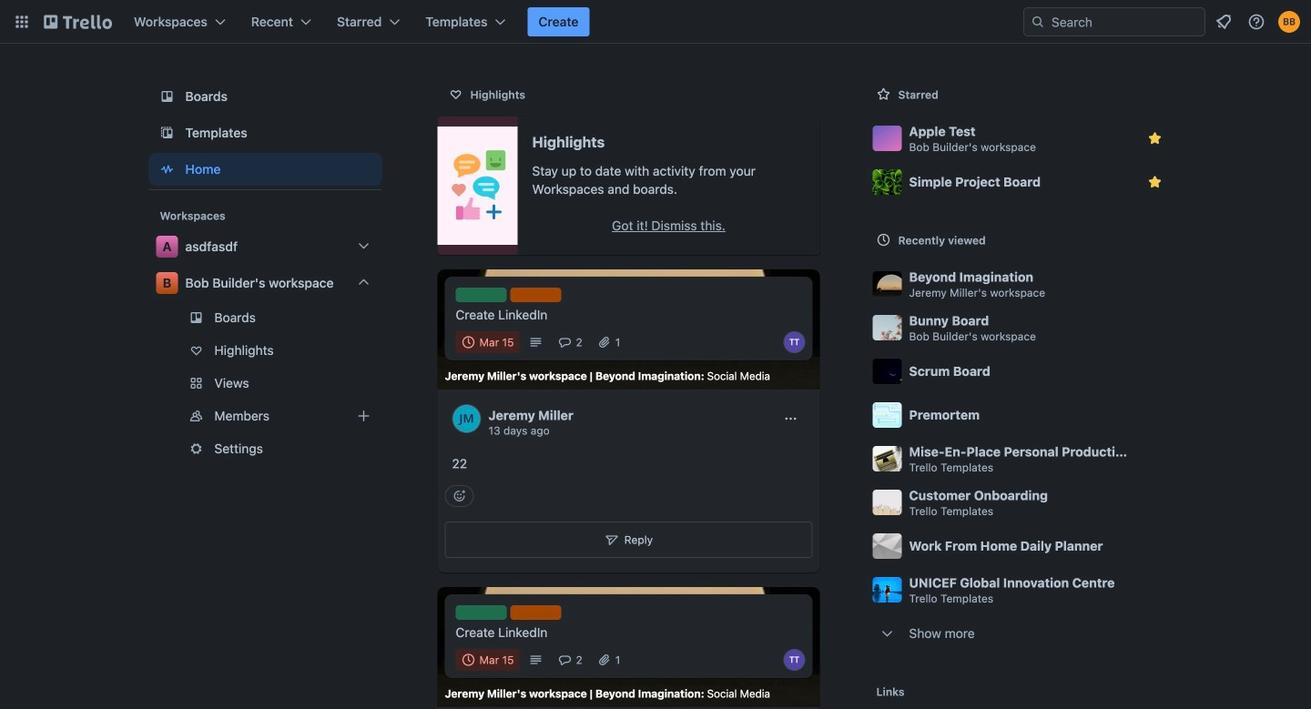 Task type: describe. For each thing, give the bounding box(es) containing it.
0 notifications image
[[1213, 11, 1235, 33]]

back to home image
[[44, 7, 112, 36]]

2 color: orange, title: none image from the top
[[510, 606, 561, 620]]

open information menu image
[[1248, 13, 1266, 31]]

home image
[[156, 158, 178, 180]]

search image
[[1031, 15, 1046, 29]]

click to unstar simple project board. it will be removed from your starred list. image
[[1146, 173, 1164, 191]]

color: green, title: none image for 2nd color: orange, title: none 'image'
[[456, 606, 507, 620]]

template board image
[[156, 122, 178, 144]]

add image
[[353, 405, 375, 427]]

color: green, title: none image for second color: orange, title: none 'image' from the bottom of the page
[[456, 288, 507, 302]]



Task type: vqa. For each thing, say whether or not it's contained in the screenshot.
Click To Unstar Simple Project Board. It Will Be Removed From Your Starred List. image in the right top of the page
yes



Task type: locate. For each thing, give the bounding box(es) containing it.
1 vertical spatial color: green, title: none image
[[456, 606, 507, 620]]

1 color: orange, title: none image from the top
[[510, 288, 561, 302]]

1 color: green, title: none image from the top
[[456, 288, 507, 302]]

primary element
[[0, 0, 1311, 44]]

board image
[[156, 86, 178, 107]]

Search field
[[1024, 7, 1206, 36]]

color: green, title: none image
[[456, 288, 507, 302], [456, 606, 507, 620]]

2 color: green, title: none image from the top
[[456, 606, 507, 620]]

color: orange, title: none image
[[510, 288, 561, 302], [510, 606, 561, 620]]

bob builder (bobbuilder40) image
[[1279, 11, 1301, 33]]

0 vertical spatial color: green, title: none image
[[456, 288, 507, 302]]

0 vertical spatial color: orange, title: none image
[[510, 288, 561, 302]]

click to unstar apple test. it will be removed from your starred list. image
[[1146, 129, 1164, 148]]

add reaction image
[[445, 486, 474, 507]]

1 vertical spatial color: orange, title: none image
[[510, 606, 561, 620]]



